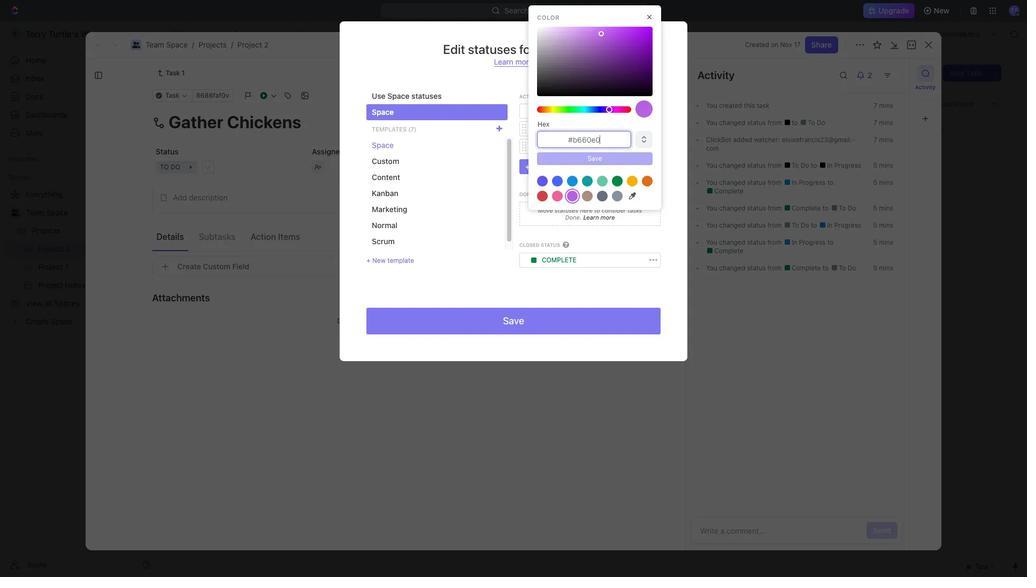 Task type: vqa. For each thing, say whether or not it's contained in the screenshot.
Learn to the top
yes



Task type: locate. For each thing, give the bounding box(es) containing it.
task 1
[[166, 69, 185, 77], [216, 186, 237, 195]]

7 mins
[[874, 102, 893, 110], [874, 119, 893, 127], [874, 136, 893, 144]]

team right user group icon at top
[[26, 208, 44, 217]]

hide inside hide button
[[555, 125, 570, 133]]

6 you from the top
[[706, 222, 717, 230]]

description
[[189, 193, 228, 202]]

5 5 mins from the top
[[873, 239, 893, 247]]

2 vertical spatial 7
[[874, 136, 877, 144]]

5 5 from the top
[[873, 239, 877, 247]]

0 horizontal spatial +
[[366, 257, 371, 265]]

1 horizontal spatial activity
[[915, 84, 936, 90]]

new
[[934, 6, 950, 15], [372, 257, 386, 265]]

0 horizontal spatial learn
[[494, 57, 513, 66]]

mins
[[879, 102, 893, 110], [879, 119, 893, 127], [879, 136, 893, 144], [879, 162, 893, 170], [879, 179, 893, 187], [879, 204, 893, 212], [879, 222, 893, 230], [879, 239, 893, 247], [879, 264, 893, 272]]

4 changed status from from the top
[[717, 204, 784, 212]]

task 1 link down team space, , element
[[152, 67, 189, 80]]

status
[[747, 119, 766, 127], [747, 162, 766, 170], [747, 179, 766, 187], [747, 204, 766, 212], [747, 222, 766, 230], [747, 239, 766, 247], [747, 264, 766, 272]]

here inside move statuses here to consider tasks done.
[[580, 207, 593, 214]]

more inside the edit statuses for projects learn more
[[515, 57, 533, 66]]

team
[[180, 29, 198, 39], [146, 40, 164, 49], [26, 208, 44, 217]]

3 mins from the top
[[879, 136, 893, 144]]

6 5 from the top
[[873, 264, 877, 272]]

1 vertical spatial here
[[383, 317, 397, 325]]

content
[[372, 173, 400, 182]]

1 vertical spatial learn
[[583, 214, 599, 221]]

1 down team space / projects / project 2
[[182, 69, 185, 77]]

table link
[[322, 96, 344, 111]]

projects link
[[231, 28, 275, 41], [198, 40, 227, 49], [32, 223, 125, 240]]

created
[[719, 102, 742, 110]]

space right user group icon at top
[[46, 208, 68, 217]]

0 horizontal spatial share button
[[805, 36, 838, 54]]

here up 'learn more'
[[580, 207, 593, 214]]

1 vertical spatial 7 mins
[[874, 119, 893, 127]]

1 changed status from from the top
[[717, 119, 784, 127]]

action items button
[[246, 227, 305, 246]]

0 vertical spatial learn
[[494, 57, 513, 66]]

4 5 from the top
[[873, 222, 877, 230]]

0 horizontal spatial task 1
[[166, 69, 185, 77]]

1 up task 2 at the left top of page
[[234, 186, 237, 195]]

1 vertical spatial +
[[366, 257, 371, 265]]

5 changed status from from the top
[[717, 222, 784, 230]]

1 horizontal spatial add task
[[950, 68, 982, 78]]

team space link for user group icon at top
[[26, 204, 153, 222]]

edit statuses for projects learn more
[[443, 42, 584, 66]]

1 5 mins from the top
[[873, 162, 893, 170]]

3 7 from the top
[[874, 136, 877, 144]]

task 1 up task 2 at the left top of page
[[216, 186, 237, 195]]

1 horizontal spatial learn more link
[[582, 214, 615, 221]]

add down dropdown menu "icon"
[[532, 162, 546, 171]]

1 horizontal spatial share button
[[892, 26, 925, 43]]

drop your files here to upload
[[337, 317, 427, 326]]

0 horizontal spatial new
[[372, 257, 386, 265]]

1 7 mins from the top
[[874, 102, 893, 110]]

1 5 from the top
[[873, 162, 877, 170]]

add task
[[950, 68, 982, 78], [287, 151, 316, 159]]

custom inside edit statuses for projects 'dialog'
[[372, 157, 399, 166]]

add task button down calendar link on the left top of page
[[275, 149, 320, 162]]

7 from from the top
[[768, 264, 782, 272]]

normal
[[372, 221, 397, 230]]

7
[[874, 102, 877, 110], [874, 119, 877, 127], [874, 136, 877, 144]]

activity up hide dropdown button
[[915, 84, 936, 90]]

project 2 link
[[282, 28, 330, 41], [238, 40, 268, 49]]

tree
[[4, 186, 155, 331]]

8686faf0v button
[[192, 89, 233, 102]]

hide right search
[[901, 99, 917, 108]]

7 for changed status from
[[874, 119, 877, 127]]

2 vertical spatial 7 mins
[[874, 136, 893, 144]]

2 status from the top
[[747, 162, 766, 170]]

1 horizontal spatial status
[[548, 162, 570, 171]]

custom inside button
[[203, 262, 230, 271]]

statuses inside move statuses here to consider tasks done.
[[555, 207, 578, 214]]

0 vertical spatial statuses
[[468, 42, 517, 57]]

1 changed from the top
[[719, 119, 745, 127]]

share button right 17 on the top of page
[[805, 36, 838, 54]]

custom left 'field'
[[203, 262, 230, 271]]

0 horizontal spatial team space
[[26, 208, 68, 217]]

2 horizontal spatial statuses
[[555, 207, 578, 214]]

1 button
[[241, 204, 255, 215]]

0 vertical spatial +
[[525, 162, 530, 171]]

dashboards
[[26, 110, 67, 119]]

1 horizontal spatial project
[[295, 29, 320, 39]]

1 vertical spatial project
[[238, 40, 262, 49]]

2 horizontal spatial team
[[180, 29, 198, 39]]

2 from from the top
[[768, 162, 782, 170]]

to inside move statuses here to consider tasks done.
[[594, 207, 600, 214]]

5 from from the top
[[768, 222, 782, 230]]

action items
[[251, 232, 300, 242]]

0 horizontal spatial team
[[26, 208, 44, 217]]

upload button
[[407, 318, 427, 326]]

1 right task 2 at the left top of page
[[251, 205, 254, 213]]

share down the upgrade
[[898, 29, 919, 39]]

1 vertical spatial status
[[548, 162, 570, 171]]

1 horizontal spatial share
[[898, 29, 919, 39]]

consider
[[602, 207, 626, 214]]

+ for + add status
[[525, 162, 530, 171]]

1 horizontal spatial statuses
[[468, 42, 517, 57]]

for
[[519, 42, 535, 57]]

2 7 from the top
[[874, 119, 877, 127]]

color options list
[[535, 174, 655, 204]]

3 7 mins from the top
[[874, 136, 893, 144]]

here right files
[[383, 317, 397, 325]]

1 horizontal spatial 1
[[234, 186, 237, 195]]

4 status from the top
[[747, 204, 766, 212]]

hide up "for review"
[[555, 125, 570, 133]]

5 you from the top
[[706, 204, 717, 212]]

1 mins from the top
[[879, 102, 893, 110]]

2 you from the top
[[706, 119, 717, 127]]

1 vertical spatial add task
[[287, 151, 316, 159]]

1 horizontal spatial team space
[[180, 29, 222, 39]]

3 5 mins from the top
[[873, 204, 893, 212]]

0 vertical spatial team
[[180, 29, 198, 39]]

progress inside edit statuses for projects 'dialog'
[[550, 125, 584, 133]]

0 horizontal spatial custom
[[203, 262, 230, 271]]

6 from from the top
[[768, 239, 782, 247]]

complete
[[713, 187, 744, 195], [790, 204, 823, 212], [713, 247, 744, 255], [790, 264, 823, 272]]

learn more link down consider
[[582, 214, 615, 221]]

new inside "button"
[[934, 6, 950, 15]]

3 changed from the top
[[719, 179, 745, 187]]

0 horizontal spatial here
[[383, 317, 397, 325]]

2 vertical spatial 1
[[251, 205, 254, 213]]

0 horizontal spatial statuses
[[412, 91, 442, 101]]

0 vertical spatial activity
[[698, 69, 735, 81]]

0 horizontal spatial learn more link
[[494, 57, 533, 67]]

new down scrum
[[372, 257, 386, 265]]

customize
[[936, 99, 974, 108]]

favorites
[[9, 155, 37, 163]]

changed status from
[[717, 119, 784, 127], [717, 162, 784, 170], [717, 179, 784, 187], [717, 204, 784, 212], [717, 222, 784, 230], [717, 239, 784, 247], [717, 264, 784, 272]]

more
[[515, 57, 533, 66], [601, 214, 615, 221]]

in progress
[[542, 125, 584, 133], [825, 162, 861, 170], [790, 179, 828, 187], [825, 222, 861, 230], [790, 239, 828, 247]]

project
[[295, 29, 320, 39], [238, 40, 262, 49]]

1 vertical spatial hide
[[555, 125, 570, 133]]

automations button
[[930, 26, 986, 42]]

share button
[[892, 26, 925, 43], [805, 36, 838, 54]]

statuses inside the edit statuses for projects learn more
[[468, 42, 517, 57]]

1 vertical spatial new
[[372, 257, 386, 265]]

team space link for user group image
[[146, 40, 188, 49]]

0 vertical spatial 1
[[182, 69, 185, 77]]

your
[[354, 317, 367, 325]]

changed
[[719, 119, 745, 127], [719, 162, 745, 170], [719, 179, 745, 187], [719, 204, 745, 212], [719, 222, 745, 230], [719, 239, 745, 247], [719, 264, 745, 272]]

1 vertical spatial team
[[146, 40, 164, 49]]

8 you from the top
[[706, 264, 717, 272]]

9 mins from the top
[[879, 264, 893, 272]]

0 vertical spatial add task
[[950, 68, 982, 78]]

task 1 link
[[152, 67, 189, 80], [213, 183, 371, 198]]

tree containing team space
[[4, 186, 155, 331]]

team space up team space / projects / project 2
[[180, 29, 222, 39]]

7 mins from the top
[[879, 222, 893, 230]]

statuses left the for
[[468, 42, 517, 57]]

7 changed from the top
[[719, 264, 745, 272]]

7 for added watcher:
[[874, 136, 877, 144]]

add task down calendar
[[287, 151, 316, 159]]

1 vertical spatial team space
[[26, 208, 68, 217]]

0 vertical spatial add task button
[[944, 65, 989, 82]]

attachments button
[[152, 285, 612, 311]]

0 vertical spatial more
[[515, 57, 533, 66]]

assignees
[[446, 125, 478, 133]]

clickbot
[[706, 136, 731, 144]]

1 horizontal spatial learn
[[583, 214, 599, 221]]

task 1 down team space, , element
[[166, 69, 185, 77]]

0 vertical spatial 7
[[874, 102, 877, 110]]

task 1 link up items
[[213, 183, 371, 198]]

add left description
[[173, 193, 187, 202]]

1 horizontal spatial custom
[[372, 157, 399, 166]]

1 vertical spatial more
[[601, 214, 615, 221]]

team space link
[[166, 28, 225, 41], [146, 40, 188, 49], [26, 204, 153, 222]]

1 vertical spatial custom
[[203, 262, 230, 271]]

5 changed from the top
[[719, 222, 745, 230]]

1 vertical spatial task 1
[[216, 186, 237, 195]]

2 vertical spatial statuses
[[555, 207, 578, 214]]

add inside edit statuses for projects 'dialog'
[[532, 162, 546, 171]]

custom up content on the top of the page
[[372, 157, 399, 166]]

user group image
[[11, 210, 19, 216]]

0 vertical spatial custom
[[372, 157, 399, 166]]

2 5 from the top
[[873, 179, 877, 187]]

assigned
[[312, 147, 344, 156]]

statuses up assignees button
[[412, 91, 442, 101]]

4 mins from the top
[[879, 162, 893, 170]]

statuses up done.
[[555, 207, 578, 214]]

1 vertical spatial activity
[[915, 84, 936, 90]]

0 vertical spatial task 1 link
[[152, 67, 189, 80]]

learn
[[494, 57, 513, 66], [583, 214, 599, 221]]

0 horizontal spatial hide
[[555, 125, 570, 133]]

0 vertical spatial status
[[155, 147, 178, 156]]

0 horizontal spatial projects link
[[32, 223, 125, 240]]

6 status from the top
[[747, 239, 766, 247]]

board link
[[197, 96, 221, 111]]

new button
[[919, 2, 956, 19]]

0 vertical spatial 7 mins
[[874, 102, 893, 110]]

0 vertical spatial project
[[295, 29, 320, 39]]

team space
[[180, 29, 222, 39], [26, 208, 68, 217]]

you
[[706, 102, 717, 110], [706, 119, 717, 127], [706, 162, 717, 170], [706, 179, 717, 187], [706, 204, 717, 212], [706, 222, 717, 230], [706, 239, 717, 247], [706, 264, 717, 272]]

inbox
[[26, 74, 44, 83]]

in
[[542, 125, 548, 133], [827, 162, 833, 170], [792, 179, 797, 187], [827, 222, 833, 230], [792, 239, 797, 247]]

4 from from the top
[[768, 204, 782, 212]]

1 horizontal spatial new
[[934, 6, 950, 15]]

2 7 mins from the top
[[874, 119, 893, 127]]

team space inside tree
[[26, 208, 68, 217]]

more down consider
[[601, 214, 615, 221]]

hide button
[[551, 123, 574, 136]]

0 horizontal spatial project 2 link
[[238, 40, 268, 49]]

in progress inside edit statuses for projects 'dialog'
[[542, 125, 584, 133]]

0 horizontal spatial more
[[515, 57, 533, 66]]

1
[[182, 69, 185, 77], [234, 186, 237, 195], [251, 205, 254, 213]]

/
[[227, 29, 229, 39], [277, 29, 280, 39], [192, 40, 194, 49], [231, 40, 233, 49]]

2 changed status from from the top
[[717, 162, 784, 170]]

1 horizontal spatial more
[[601, 214, 615, 221]]

1 horizontal spatial hide
[[901, 99, 917, 108]]

5
[[873, 162, 877, 170], [873, 179, 877, 187], [873, 204, 877, 212], [873, 222, 877, 230], [873, 239, 877, 247], [873, 264, 877, 272]]

team right user group image
[[146, 40, 164, 49]]

3 changed status from from the top
[[717, 179, 784, 187]]

1 vertical spatial share
[[811, 40, 832, 49]]

1 vertical spatial statuses
[[412, 91, 442, 101]]

hex
[[538, 120, 550, 128]]

search button
[[844, 96, 886, 111]]

3 status from the top
[[747, 179, 766, 187]]

1 vertical spatial task 1 link
[[213, 183, 371, 198]]

space right use at the top of the page
[[388, 91, 410, 101]]

0 vertical spatial here
[[580, 207, 593, 214]]

share right 17 on the top of page
[[811, 40, 832, 49]]

to
[[542, 107, 551, 115], [792, 119, 800, 127], [808, 119, 815, 127], [346, 147, 353, 156], [792, 162, 799, 170], [811, 162, 819, 170], [828, 179, 834, 187], [823, 204, 831, 212], [839, 204, 846, 212], [594, 207, 600, 214], [792, 222, 799, 230], [811, 222, 819, 230], [828, 239, 834, 247], [198, 253, 207, 261], [823, 264, 831, 272], [839, 264, 846, 272], [399, 317, 405, 325]]

dropdown menu image
[[531, 144, 537, 149]]

None field
[[537, 131, 631, 148]]

2 vertical spatial team
[[26, 208, 44, 217]]

space down team space, , element
[[166, 40, 188, 49]]

share button down the upgrade
[[892, 26, 925, 43]]

space down use at the top of the page
[[372, 108, 394, 117]]

0 horizontal spatial share
[[811, 40, 832, 49]]

1 status from the top
[[747, 119, 766, 127]]

team space, , element
[[169, 30, 178, 39]]

0 horizontal spatial add task
[[287, 151, 316, 159]]

project 2
[[295, 29, 327, 39]]

create custom field button
[[152, 256, 612, 278]]

to do
[[542, 107, 562, 115], [806, 119, 825, 127], [790, 162, 811, 170], [837, 204, 856, 212], [790, 222, 811, 230], [198, 253, 219, 261], [837, 264, 856, 272]]

activity up "created"
[[698, 69, 735, 81]]

added watcher:
[[731, 136, 782, 144]]

0 horizontal spatial activity
[[698, 69, 735, 81]]

customize button
[[922, 96, 977, 111]]

1 vertical spatial 7
[[874, 119, 877, 127]]

0 vertical spatial hide
[[901, 99, 917, 108]]

0 vertical spatial task 1
[[166, 69, 185, 77]]

add task for right add task button
[[950, 68, 982, 78]]

7 you from the top
[[706, 239, 717, 247]]

items
[[278, 232, 300, 242]]

0 vertical spatial learn more link
[[494, 57, 533, 67]]

1 vertical spatial add task button
[[275, 149, 320, 162]]

upload
[[407, 318, 427, 326]]

projects inside the edit statuses for projects learn more
[[538, 42, 584, 57]]

add task up customize
[[950, 68, 982, 78]]

0 vertical spatial new
[[934, 6, 950, 15]]

more down the for
[[515, 57, 533, 66]]

do
[[553, 107, 562, 115], [817, 119, 825, 127], [801, 162, 809, 170], [848, 204, 856, 212], [801, 222, 809, 230], [209, 253, 219, 261], [848, 264, 856, 272]]

team inside tree
[[26, 208, 44, 217]]

1 horizontal spatial +
[[525, 162, 530, 171]]

space down edit task name text box
[[372, 141, 394, 150]]

add
[[950, 68, 964, 78], [287, 151, 300, 159], [532, 162, 546, 171], [173, 193, 187, 202]]

team space right user group icon at top
[[26, 208, 68, 217]]

1 horizontal spatial team
[[146, 40, 164, 49]]

1 horizontal spatial task 1 link
[[213, 183, 371, 198]]

learn more link down the for
[[494, 57, 533, 67]]

0 horizontal spatial project
[[238, 40, 262, 49]]

0 vertical spatial share
[[898, 29, 919, 39]]

7 mins for added watcher:
[[874, 136, 893, 144]]

2 horizontal spatial 1
[[251, 205, 254, 213]]

statuses for edit
[[468, 42, 517, 57]]

5 mins
[[873, 162, 893, 170], [873, 179, 893, 187], [873, 204, 893, 212], [873, 222, 893, 230], [873, 239, 893, 247], [873, 264, 893, 272]]

1 horizontal spatial here
[[580, 207, 593, 214]]

add task button up customize
[[944, 65, 989, 82]]

team right team space, , element
[[180, 29, 198, 39]]

automations
[[935, 29, 980, 39]]

new up automations
[[934, 6, 950, 15]]



Task type: describe. For each thing, give the bounding box(es) containing it.
activity inside task sidebar content section
[[698, 69, 735, 81]]

5 mins from the top
[[879, 179, 893, 187]]

3 from from the top
[[768, 179, 782, 187]]

upgrade
[[879, 6, 909, 15]]

task sidebar content section
[[684, 58, 909, 551]]

learn more
[[582, 214, 615, 221]]

Search tasks... text field
[[894, 121, 1001, 138]]

attachments
[[152, 292, 210, 304]]

5 status from the top
[[747, 222, 766, 230]]

here inside drop your files here to upload
[[383, 317, 397, 325]]

17
[[794, 41, 801, 49]]

2 horizontal spatial projects link
[[231, 28, 275, 41]]

1 inside button
[[251, 205, 254, 213]]

edit statuses for projects dialog
[[340, 21, 688, 361]]

marketing
[[372, 205, 407, 214]]

⌘k
[[630, 6, 642, 15]]

3 5 from the top
[[873, 204, 877, 212]]

complete
[[542, 256, 577, 264]]

projects link inside tree
[[32, 223, 125, 240]]

4 5 mins from the top
[[873, 222, 893, 230]]

3 you from the top
[[706, 162, 717, 170]]

0 horizontal spatial status
[[155, 147, 178, 156]]

6 5 mins from the top
[[873, 264, 893, 272]]

search...
[[505, 6, 535, 15]]

nov
[[780, 41, 792, 49]]

color
[[537, 14, 560, 21]]

on
[[771, 41, 779, 49]]

files
[[369, 317, 381, 325]]

space up team space / projects / project 2
[[200, 29, 222, 39]]

0 horizontal spatial task 1 link
[[152, 67, 189, 80]]

docs link
[[4, 88, 155, 105]]

action
[[251, 232, 276, 242]]

add description button
[[156, 189, 609, 207]]

details
[[156, 232, 184, 242]]

learn inside the edit statuses for projects learn more
[[494, 57, 513, 66]]

search
[[858, 99, 882, 108]]

1 horizontal spatial add task button
[[944, 65, 989, 82]]

1 vertical spatial learn more link
[[582, 214, 615, 221]]

created on nov 17
[[745, 41, 801, 49]]

home
[[26, 56, 46, 65]]

send
[[873, 526, 891, 536]]

home link
[[4, 52, 155, 69]]

7 changed status from from the top
[[717, 264, 784, 272]]

do inside edit statuses for projects 'dialog'
[[553, 107, 562, 115]]

spaces
[[9, 173, 31, 181]]

for
[[542, 143, 555, 151]]

6 changed status from from the top
[[717, 239, 784, 247]]

kanban
[[372, 189, 398, 198]]

6 changed from the top
[[719, 239, 745, 247]]

assigned to
[[312, 147, 353, 156]]

scrum
[[372, 237, 395, 246]]

space inside tree
[[46, 208, 68, 217]]

eloisefrancis23@gmail. com
[[706, 136, 855, 152]]

dashboards link
[[4, 106, 155, 124]]

tasks
[[628, 207, 642, 214]]

added
[[733, 136, 752, 144]]

+ for + new template
[[366, 257, 371, 265]]

move
[[538, 207, 553, 214]]

statuses for move
[[555, 207, 578, 214]]

edit
[[443, 42, 465, 57]]

to inside drop your files here to upload
[[399, 317, 405, 325]]

board
[[200, 99, 221, 108]]

template
[[388, 257, 414, 265]]

0 horizontal spatial add task button
[[275, 149, 320, 162]]

created
[[745, 41, 769, 49]]

to do inside edit statuses for projects 'dialog'
[[542, 107, 562, 115]]

gantt link
[[361, 96, 383, 111]]

list link
[[238, 96, 253, 111]]

send button
[[867, 523, 898, 540]]

favorites button
[[4, 153, 41, 166]]

create
[[177, 262, 201, 271]]

4 you from the top
[[706, 179, 717, 187]]

review
[[557, 143, 581, 151]]

in inside edit statuses for projects 'dialog'
[[542, 125, 548, 133]]

calendar
[[273, 99, 305, 108]]

this
[[744, 102, 755, 110]]

1 horizontal spatial task 1
[[216, 186, 237, 195]]

move statuses here to consider tasks done.
[[538, 207, 642, 221]]

2 changed from the top
[[719, 162, 745, 170]]

1 7 from the top
[[874, 102, 877, 110]]

for review
[[542, 143, 581, 151]]

gantt
[[363, 99, 383, 108]]

user group image
[[132, 42, 140, 48]]

2 mins from the top
[[879, 119, 893, 127]]

com
[[706, 136, 855, 152]]

tree inside sidebar navigation
[[4, 186, 155, 331]]

8 mins from the top
[[879, 239, 893, 247]]

8686faf0v
[[196, 91, 229, 100]]

details button
[[152, 227, 188, 246]]

2 5 mins from the top
[[873, 179, 893, 187]]

upgrade link
[[864, 3, 915, 18]]

done.
[[565, 214, 582, 221]]

add left assigned
[[287, 151, 300, 159]]

7 status from the top
[[747, 264, 766, 272]]

1 horizontal spatial project 2 link
[[282, 28, 330, 41]]

eloisefrancis23@gmail.
[[782, 136, 855, 144]]

you created this task
[[706, 102, 770, 110]]

projects inside tree
[[32, 226, 60, 235]]

subtasks
[[199, 232, 236, 242]]

4 changed from the top
[[719, 204, 745, 212]]

invite
[[28, 560, 46, 570]]

7 mins for changed status from
[[874, 119, 893, 127]]

add inside "button"
[[173, 193, 187, 202]]

add task for add task button to the left
[[287, 151, 316, 159]]

field
[[232, 262, 249, 271]]

docs
[[26, 92, 43, 101]]

1 horizontal spatial projects link
[[198, 40, 227, 49]]

task
[[757, 102, 770, 110]]

inbox link
[[4, 70, 155, 87]]

sidebar navigation
[[0, 21, 160, 578]]

hide inside hide dropdown button
[[901, 99, 917, 108]]

table
[[325, 99, 344, 108]]

+ new template
[[366, 257, 414, 265]]

0 vertical spatial team space
[[180, 29, 222, 39]]

activity inside task sidebar navigation tab list
[[915, 84, 936, 90]]

use space statuses
[[372, 91, 442, 101]]

status inside 'dialog'
[[548, 162, 570, 171]]

task sidebar navigation tab list
[[914, 65, 937, 127]]

assignees button
[[433, 123, 482, 136]]

add up customize
[[950, 68, 964, 78]]

task 2
[[216, 205, 238, 214]]

1 vertical spatial 1
[[234, 186, 237, 195]]

new inside edit statuses for projects 'dialog'
[[372, 257, 386, 265]]

use
[[372, 91, 386, 101]]

team space / projects / project 2
[[146, 40, 268, 49]]

drop
[[337, 317, 352, 325]]

0 horizontal spatial 1
[[182, 69, 185, 77]]

1 from from the top
[[768, 119, 782, 127]]

6 mins from the top
[[879, 204, 893, 212]]

Edit task name text field
[[152, 112, 612, 132]]

1 you from the top
[[706, 102, 717, 110]]

list
[[240, 99, 253, 108]]

subtasks button
[[195, 227, 240, 246]]

hide button
[[888, 96, 920, 111]]



